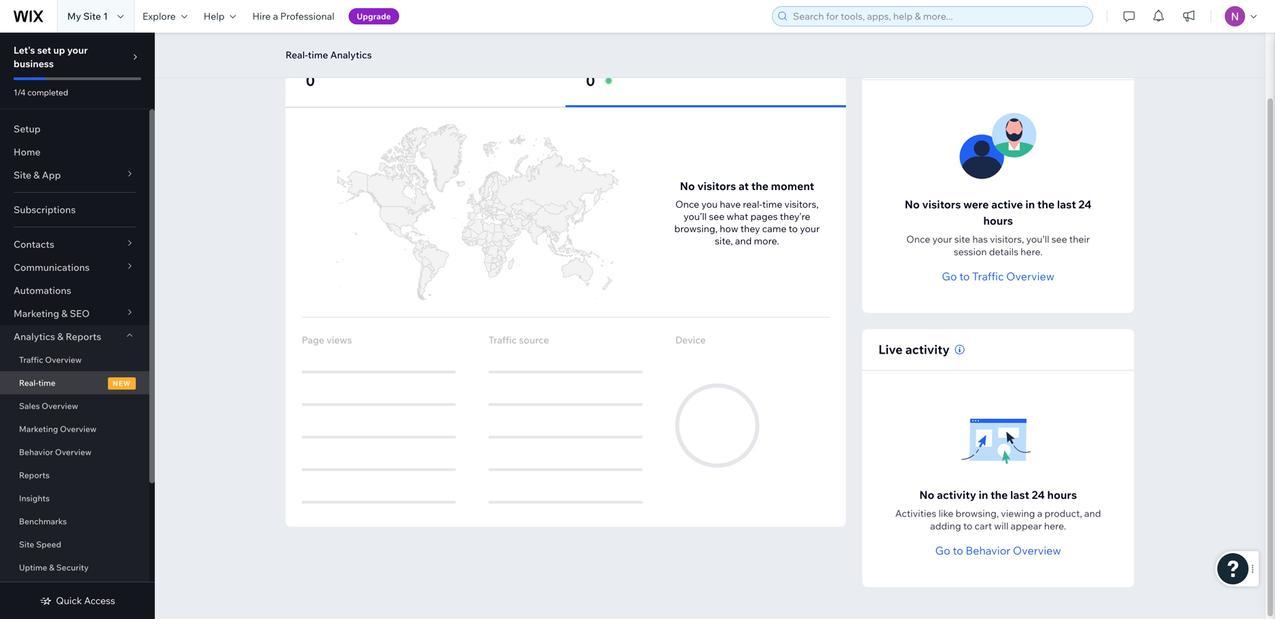 Task type: describe. For each thing, give the bounding box(es) containing it.
hours inside the no visitors were active in the last 24 hours once your site has visitors, you'll see their session details here.
[[984, 214, 1013, 228]]

0 horizontal spatial reports
[[19, 470, 50, 481]]

completed
[[27, 87, 68, 97]]

speed
[[36, 540, 61, 550]]

no activity in the last 24 hours activities like browsing, viewing a product, and adding to cart will appear here.
[[896, 488, 1101, 532]]

a chart. image
[[302, 124, 648, 301]]

they
[[741, 223, 760, 235]]

home
[[14, 146, 41, 158]]

your inside the no visitors were active in the last 24 hours once your site has visitors, you'll see their session details here.
[[933, 233, 953, 245]]

appear
[[1011, 520, 1042, 532]]

live
[[879, 342, 903, 357]]

browsing, inside the no visitors at the moment once you have real-time visitors, you'll see what pages they're browsing, how they came to your site, and more.
[[675, 223, 718, 235]]

you'll inside the no visitors at the moment once you have real-time visitors, you'll see what pages they're browsing, how they came to your site, and more.
[[684, 211, 707, 222]]

here. for go to traffic overview
[[1021, 246, 1043, 258]]

you
[[702, 198, 718, 210]]

session
[[954, 246, 987, 258]]

contacts button
[[0, 233, 149, 256]]

like
[[939, 508, 954, 520]]

1/4 completed
[[14, 87, 68, 97]]

overview inside go to traffic overview link
[[1007, 270, 1055, 283]]

has
[[973, 233, 988, 245]]

behavior overview link
[[0, 441, 149, 464]]

see inside the no visitors were active in the last 24 hours once your site has visitors, you'll see their session details here.
[[1052, 233, 1068, 245]]

upgrade button
[[349, 8, 399, 24]]

0 vertical spatial site
[[83, 10, 101, 22]]

marketing overview
[[19, 424, 97, 434]]

viewing
[[1001, 508, 1036, 520]]

my site 1
[[67, 10, 108, 22]]

no for in
[[920, 488, 935, 502]]

access
[[84, 595, 115, 607]]

source
[[519, 334, 549, 346]]

came
[[763, 223, 787, 235]]

& for marketing
[[61, 308, 68, 320]]

automations link
[[0, 279, 149, 302]]

Search for tools, apps, help & more... field
[[789, 7, 1089, 26]]

uptime & security
[[19, 563, 89, 573]]

overview for behavior overview
[[55, 447, 92, 457]]

how
[[720, 223, 739, 235]]

activity for no
[[937, 488, 977, 502]]

subscriptions link
[[0, 198, 149, 221]]

set
[[37, 44, 51, 56]]

site
[[955, 233, 971, 245]]

site for site speed
[[19, 540, 34, 550]]

& for analytics
[[57, 331, 64, 343]]

go to traffic overview link
[[942, 268, 1055, 285]]

overview for traffic overview
[[45, 355, 82, 365]]

24 inside 'no activity in the last 24 hours activities like browsing, viewing a product, and adding to cart will appear here.'
[[1032, 488, 1045, 502]]

marketing for marketing overview
[[19, 424, 58, 434]]

hire
[[252, 10, 271, 22]]

30
[[400, 56, 413, 70]]

analytics & reports
[[14, 331, 101, 343]]

sales overview link
[[0, 395, 149, 418]]

visitors, inside the no visitors were active in the last 24 hours once your site has visitors, you'll see their session details here.
[[990, 233, 1025, 245]]

communications
[[14, 261, 90, 273]]

to down session
[[960, 270, 970, 283]]

views
[[327, 334, 352, 346]]

subscriptions
[[14, 204, 76, 216]]

behavior overview
[[19, 447, 92, 457]]

let's
[[14, 44, 35, 56]]

more.
[[754, 235, 779, 247]]

explore
[[143, 10, 176, 22]]

my
[[67, 10, 81, 22]]

traffic overview
[[19, 355, 82, 365]]

setup link
[[0, 118, 149, 141]]

real- for real-time analytics
[[286, 49, 308, 61]]

security
[[56, 563, 89, 573]]

in inside the no visitors were active in the last 24 hours once your site has visitors, you'll see their session details here.
[[1026, 198, 1035, 211]]

site,
[[715, 235, 733, 247]]

marketing overview link
[[0, 418, 149, 441]]

reports link
[[0, 464, 149, 487]]

what
[[727, 211, 749, 222]]

business
[[14, 58, 54, 70]]

0 inside 'visitors in the last 30 minutes 0'
[[306, 72, 315, 90]]

benchmarks link
[[0, 510, 149, 533]]

you'll inside the no visitors were active in the last 24 hours once your site has visitors, you'll see their session details here.
[[1027, 233, 1050, 245]]

seo
[[70, 308, 90, 320]]

no for were
[[905, 198, 920, 211]]

professional
[[280, 10, 335, 22]]

benchmarks
[[19, 517, 67, 527]]

no for at
[[680, 179, 695, 193]]

0 horizontal spatial a
[[273, 10, 278, 22]]

0 vertical spatial traffic
[[973, 270, 1004, 283]]

active
[[992, 198, 1023, 211]]

contacts
[[14, 238, 54, 250]]

insights link
[[0, 487, 149, 510]]

visitors for were
[[923, 198, 961, 211]]

and inside 'no activity in the last 24 hours activities like browsing, viewing a product, and adding to cart will appear here.'
[[1085, 508, 1101, 520]]

traffic for overview
[[19, 355, 43, 365]]

visitors in the last 30 minutes 0
[[306, 56, 457, 90]]

last inside the no visitors were active in the last 24 hours once your site has visitors, you'll see their session details here.
[[1057, 198, 1077, 211]]

a inside 'no activity in the last 24 hours activities like browsing, viewing a product, and adding to cart will appear here.'
[[1038, 508, 1043, 520]]

tab list containing 0
[[286, 39, 846, 107]]

page
[[302, 334, 325, 346]]

your inside let's set up your business
[[67, 44, 88, 56]]

upgrade
[[357, 11, 391, 21]]

cart
[[975, 520, 992, 532]]

hire a professional link
[[244, 0, 343, 33]]

home link
[[0, 141, 149, 164]]

real-time
[[19, 378, 56, 388]]

marketing & seo button
[[0, 302, 149, 325]]

real- for real-time
[[19, 378, 38, 388]]

0 inside button
[[586, 72, 595, 90]]

communications button
[[0, 256, 149, 279]]

sales
[[19, 401, 40, 411]]



Task type: locate. For each thing, give the bounding box(es) containing it.
0 vertical spatial once
[[676, 198, 700, 210]]

no
[[680, 179, 695, 193], [905, 198, 920, 211], [920, 488, 935, 502]]

0 vertical spatial a
[[273, 10, 278, 22]]

2 0 from the left
[[586, 72, 595, 90]]

visitors, up details
[[990, 233, 1025, 245]]

site inside popup button
[[14, 169, 31, 181]]

reports
[[66, 331, 101, 343], [19, 470, 50, 481]]

0 vertical spatial activity
[[906, 342, 950, 357]]

0 vertical spatial browsing,
[[675, 223, 718, 235]]

1 horizontal spatial you'll
[[1027, 233, 1050, 245]]

here.
[[1021, 246, 1043, 258], [1045, 520, 1067, 532]]

uptime
[[19, 563, 47, 573]]

1 vertical spatial visitors,
[[990, 233, 1025, 245]]

and right product,
[[1085, 508, 1101, 520]]

1 horizontal spatial once
[[907, 233, 931, 245]]

traffic for source
[[489, 334, 517, 346]]

2 horizontal spatial traffic
[[973, 270, 1004, 283]]

& inside "uptime & security" "link"
[[49, 563, 54, 573]]

overview inside behavior overview link
[[55, 447, 92, 457]]

visitors
[[698, 179, 736, 193], [923, 198, 961, 211]]

&
[[34, 169, 40, 181], [61, 308, 68, 320], [57, 331, 64, 343], [49, 563, 54, 573]]

& for site
[[34, 169, 40, 181]]

hours
[[984, 214, 1013, 228], [1048, 488, 1077, 502]]

1 vertical spatial traffic
[[489, 334, 517, 346]]

traffic overview link
[[0, 348, 149, 372]]

a up appear
[[1038, 508, 1043, 520]]

last left 30
[[379, 56, 397, 70]]

hours up product,
[[1048, 488, 1077, 502]]

visitors for at
[[698, 179, 736, 193]]

1 horizontal spatial in
[[979, 488, 989, 502]]

no inside the no visitors at the moment once you have real-time visitors, you'll see what pages they're browsing, how they came to your site, and more.
[[680, 179, 695, 193]]

0 horizontal spatial behavior
[[19, 447, 53, 457]]

1 horizontal spatial analytics
[[330, 49, 372, 61]]

0 vertical spatial reports
[[66, 331, 101, 343]]

here. for go to behavior overview
[[1045, 520, 1067, 532]]

tab list
[[286, 39, 846, 107]]

go down session
[[942, 270, 957, 283]]

24
[[1079, 198, 1092, 211], [1032, 488, 1045, 502]]

you'll down you at the right of page
[[684, 211, 707, 222]]

automations
[[14, 285, 71, 296]]

& inside analytics & reports popup button
[[57, 331, 64, 343]]

and inside the no visitors at the moment once you have real-time visitors, you'll see what pages they're browsing, how they came to your site, and more.
[[735, 235, 752, 247]]

0 horizontal spatial last
[[379, 56, 397, 70]]

your inside the no visitors at the moment once you have real-time visitors, you'll see what pages they're browsing, how they came to your site, and more.
[[800, 223, 820, 235]]

activity right live
[[906, 342, 950, 357]]

reports down seo
[[66, 331, 101, 343]]

visitors inside the no visitors at the moment once you have real-time visitors, you'll see what pages they're browsing, how they came to your site, and more.
[[698, 179, 736, 193]]

0 horizontal spatial real-
[[19, 378, 38, 388]]

& down marketing & seo
[[57, 331, 64, 343]]

overview down analytics & reports
[[45, 355, 82, 365]]

live activity
[[879, 342, 950, 357]]

1 horizontal spatial last
[[1011, 488, 1030, 502]]

1 vertical spatial you'll
[[1027, 233, 1050, 245]]

activity inside 'no activity in the last 24 hours activities like browsing, viewing a product, and adding to cart will appear here.'
[[937, 488, 977, 502]]

the inside the no visitors were active in the last 24 hours once your site has visitors, you'll see their session details here.
[[1038, 198, 1055, 211]]

once inside the no visitors were active in the last 24 hours once your site has visitors, you'll see their session details here.
[[907, 233, 931, 245]]

0 vertical spatial real-
[[286, 49, 308, 61]]

1 vertical spatial marketing
[[19, 424, 58, 434]]

go down adding
[[936, 544, 951, 558]]

traffic left source
[[489, 334, 517, 346]]

the inside 'visitors in the last 30 minutes 0'
[[359, 56, 376, 70]]

1 horizontal spatial and
[[1085, 508, 1101, 520]]

see left "their"
[[1052, 233, 1068, 245]]

1 horizontal spatial traffic
[[489, 334, 517, 346]]

marketing
[[14, 308, 59, 320], [19, 424, 58, 434]]

0 horizontal spatial time
[[38, 378, 56, 388]]

& left app
[[34, 169, 40, 181]]

the right at on the top right of page
[[752, 179, 769, 193]]

0 horizontal spatial visitors
[[698, 179, 736, 193]]

1 0 from the left
[[306, 72, 315, 90]]

0 vertical spatial 24
[[1079, 198, 1092, 211]]

0 vertical spatial here.
[[1021, 246, 1043, 258]]

site left 1
[[83, 10, 101, 22]]

sidebar element
[[0, 33, 155, 619]]

behavior down marketing overview
[[19, 447, 53, 457]]

1 horizontal spatial reports
[[66, 331, 101, 343]]

1 horizontal spatial browsing,
[[956, 508, 999, 520]]

site
[[83, 10, 101, 22], [14, 169, 31, 181], [19, 540, 34, 550]]

go to traffic overview
[[942, 270, 1055, 283]]

once
[[676, 198, 700, 210], [907, 233, 931, 245]]

24 inside the no visitors were active in the last 24 hours once your site has visitors, you'll see their session details here.
[[1079, 198, 1092, 211]]

time up sales overview
[[38, 378, 56, 388]]

traffic inside "sidebar" 'element'
[[19, 355, 43, 365]]

their
[[1070, 233, 1090, 245]]

hours down active
[[984, 214, 1013, 228]]

behavior inside "sidebar" 'element'
[[19, 447, 53, 457]]

reports inside popup button
[[66, 331, 101, 343]]

1 vertical spatial last
[[1057, 198, 1077, 211]]

2 vertical spatial last
[[1011, 488, 1030, 502]]

site down home
[[14, 169, 31, 181]]

browsing, inside 'no activity in the last 24 hours activities like browsing, viewing a product, and adding to cart will appear here.'
[[956, 508, 999, 520]]

0 vertical spatial in
[[348, 56, 357, 70]]

1 vertical spatial browsing,
[[956, 508, 999, 520]]

time for real-time analytics
[[308, 49, 328, 61]]

0 vertical spatial hours
[[984, 214, 1013, 228]]

moment
[[771, 179, 815, 193]]

1 vertical spatial behavior
[[966, 544, 1011, 558]]

0 vertical spatial visitors,
[[785, 198, 819, 210]]

1 vertical spatial time
[[763, 198, 783, 210]]

no visitors at the moment once you have real-time visitors, you'll see what pages they're browsing, how they came to your site, and more.
[[675, 179, 820, 247]]

1 horizontal spatial your
[[800, 223, 820, 235]]

0 horizontal spatial 0
[[306, 72, 315, 90]]

1 horizontal spatial 24
[[1079, 198, 1092, 211]]

marketing & seo
[[14, 308, 90, 320]]

a right hire
[[273, 10, 278, 22]]

overview down the marketing overview link
[[55, 447, 92, 457]]

browsing, down you at the right of page
[[675, 223, 718, 235]]

to down the they're
[[789, 223, 798, 235]]

1 vertical spatial 24
[[1032, 488, 1045, 502]]

0 horizontal spatial your
[[67, 44, 88, 56]]

real- up sales
[[19, 378, 38, 388]]

go for go to behavior overview
[[936, 544, 951, 558]]

0 horizontal spatial in
[[348, 56, 357, 70]]

2 horizontal spatial in
[[1026, 198, 1035, 211]]

real- down hire a professional link
[[286, 49, 308, 61]]

1 horizontal spatial visitors,
[[990, 233, 1025, 245]]

go to behavior overview
[[936, 544, 1061, 558]]

marketing inside popup button
[[14, 308, 59, 320]]

analytics up traffic overview
[[14, 331, 55, 343]]

marketing down sales
[[19, 424, 58, 434]]

see down you at the right of page
[[709, 211, 725, 222]]

visitors inside the no visitors were active in the last 24 hours once your site has visitors, you'll see their session details here.
[[923, 198, 961, 211]]

in inside 'visitors in the last 30 minutes 0'
[[348, 56, 357, 70]]

0 horizontal spatial hours
[[984, 214, 1013, 228]]

you'll
[[684, 211, 707, 222], [1027, 233, 1050, 245]]

2 horizontal spatial last
[[1057, 198, 1077, 211]]

minutes
[[415, 56, 457, 70]]

1 horizontal spatial time
[[308, 49, 328, 61]]

last up "their"
[[1057, 198, 1077, 211]]

1 horizontal spatial hours
[[1048, 488, 1077, 502]]

activity for live
[[906, 342, 950, 357]]

activity up like
[[937, 488, 977, 502]]

1 vertical spatial go
[[936, 544, 951, 558]]

the left 30
[[359, 56, 376, 70]]

pages
[[751, 211, 778, 222]]

to down adding
[[953, 544, 964, 558]]

quick access
[[56, 595, 115, 607]]

adding
[[931, 520, 962, 532]]

let's set up your business
[[14, 44, 88, 70]]

1/4
[[14, 87, 26, 97]]

overview inside traffic overview link
[[45, 355, 82, 365]]

the right active
[[1038, 198, 1055, 211]]

to inside the no visitors at the moment once you have real-time visitors, you'll see what pages they're browsing, how they came to your site, and more.
[[789, 223, 798, 235]]

1 vertical spatial in
[[1026, 198, 1035, 211]]

time for real-time
[[38, 378, 56, 388]]

last inside 'no activity in the last 24 hours activities like browsing, viewing a product, and adding to cart will appear here.'
[[1011, 488, 1030, 502]]

0 vertical spatial behavior
[[19, 447, 53, 457]]

hours inside 'no activity in the last 24 hours activities like browsing, viewing a product, and adding to cart will appear here.'
[[1048, 488, 1077, 502]]

marketing for marketing & seo
[[14, 308, 59, 320]]

1 vertical spatial real-
[[19, 378, 38, 388]]

1 vertical spatial site
[[14, 169, 31, 181]]

no left were
[[905, 198, 920, 211]]

2 horizontal spatial your
[[933, 233, 953, 245]]

to left the cart
[[964, 520, 973, 532]]

time inside the no visitors at the moment once you have real-time visitors, you'll see what pages they're browsing, how they came to your site, and more.
[[763, 198, 783, 210]]

& inside site & app popup button
[[34, 169, 40, 181]]

site & app
[[14, 169, 61, 181]]

in up the cart
[[979, 488, 989, 502]]

2 vertical spatial time
[[38, 378, 56, 388]]

time up pages at the right top of the page
[[763, 198, 783, 210]]

were
[[964, 198, 989, 211]]

will
[[995, 520, 1009, 532]]

1 horizontal spatial here.
[[1045, 520, 1067, 532]]

site for site & app
[[14, 169, 31, 181]]

analytics inside popup button
[[14, 331, 55, 343]]

the inside 'no activity in the last 24 hours activities like browsing, viewing a product, and adding to cart will appear here.'
[[991, 488, 1008, 502]]

go for go to traffic overview
[[942, 270, 957, 283]]

activity
[[906, 342, 950, 357], [937, 488, 977, 502]]

visitors
[[306, 56, 345, 70]]

new
[[113, 379, 131, 388]]

to inside 'no activity in the last 24 hours activities like browsing, viewing a product, and adding to cart will appear here.'
[[964, 520, 973, 532]]

1 vertical spatial no
[[905, 198, 920, 211]]

1 horizontal spatial real-
[[286, 49, 308, 61]]

0 vertical spatial visitors
[[698, 179, 736, 193]]

& left seo
[[61, 308, 68, 320]]

they're
[[780, 211, 811, 222]]

traffic up real-time at the bottom left of page
[[19, 355, 43, 365]]

0 horizontal spatial and
[[735, 235, 752, 247]]

site speed link
[[0, 533, 149, 556]]

2 vertical spatial traffic
[[19, 355, 43, 365]]

analytics inside button
[[330, 49, 372, 61]]

1 vertical spatial reports
[[19, 470, 50, 481]]

0 vertical spatial no
[[680, 179, 695, 193]]

overview down appear
[[1013, 544, 1061, 558]]

no left at on the top right of page
[[680, 179, 695, 193]]

in inside 'no activity in the last 24 hours activities like browsing, viewing a product, and adding to cart will appear here.'
[[979, 488, 989, 502]]

activities
[[896, 508, 937, 520]]

visitors, up the they're
[[785, 198, 819, 210]]

help button
[[196, 0, 244, 33]]

insights
[[19, 493, 50, 504]]

in right active
[[1026, 198, 1035, 211]]

1 vertical spatial and
[[1085, 508, 1101, 520]]

no up activities
[[920, 488, 935, 502]]

go
[[942, 270, 957, 283], [936, 544, 951, 558]]

1 horizontal spatial see
[[1052, 233, 1068, 245]]

product,
[[1045, 508, 1083, 520]]

1 vertical spatial here.
[[1045, 520, 1067, 532]]

the inside the no visitors at the moment once you have real-time visitors, you'll see what pages they're browsing, how they came to your site, and more.
[[752, 179, 769, 193]]

last up viewing on the right bottom of page
[[1011, 488, 1030, 502]]

0 horizontal spatial traffic
[[19, 355, 43, 365]]

1 horizontal spatial behavior
[[966, 544, 1011, 558]]

behavior down the cart
[[966, 544, 1011, 558]]

browsing,
[[675, 223, 718, 235], [956, 508, 999, 520]]

go to behavior overview link
[[936, 543, 1061, 559]]

0 horizontal spatial see
[[709, 211, 725, 222]]

overview inside the sales overview link
[[42, 401, 78, 411]]

site left speed
[[19, 540, 34, 550]]

your left the site
[[933, 233, 953, 245]]

24 up viewing on the right bottom of page
[[1032, 488, 1045, 502]]

once left the site
[[907, 233, 931, 245]]

real- inside "sidebar" 'element'
[[19, 378, 38, 388]]

quick
[[56, 595, 82, 607]]

0 vertical spatial and
[[735, 235, 752, 247]]

1
[[103, 10, 108, 22]]

help
[[204, 10, 225, 22]]

2 vertical spatial site
[[19, 540, 34, 550]]

once inside the no visitors at the moment once you have real-time visitors, you'll see what pages they're browsing, how they came to your site, and more.
[[676, 198, 700, 210]]

here. right details
[[1021, 246, 1043, 258]]

0 horizontal spatial analytics
[[14, 331, 55, 343]]

0 horizontal spatial browsing,
[[675, 223, 718, 235]]

time down professional
[[308, 49, 328, 61]]

2 vertical spatial no
[[920, 488, 935, 502]]

here. down product,
[[1045, 520, 1067, 532]]

1 horizontal spatial a
[[1038, 508, 1043, 520]]

0 vertical spatial analytics
[[330, 49, 372, 61]]

the up viewing on the right bottom of page
[[991, 488, 1008, 502]]

0 button
[[566, 39, 846, 107]]

1 horizontal spatial 0
[[586, 72, 595, 90]]

time inside "sidebar" 'element'
[[38, 378, 56, 388]]

visitors, inside the no visitors at the moment once you have real-time visitors, you'll see what pages they're browsing, how they came to your site, and more.
[[785, 198, 819, 210]]

& inside marketing & seo popup button
[[61, 308, 68, 320]]

1 vertical spatial see
[[1052, 233, 1068, 245]]

overview for sales overview
[[42, 401, 78, 411]]

overview inside 'go to behavior overview' link
[[1013, 544, 1061, 558]]

last
[[379, 56, 397, 70], [1057, 198, 1077, 211], [1011, 488, 1030, 502]]

visitors up you at the right of page
[[698, 179, 736, 193]]

0 horizontal spatial 24
[[1032, 488, 1045, 502]]

1 vertical spatial hours
[[1048, 488, 1077, 502]]

overview up marketing overview
[[42, 401, 78, 411]]

sales overview
[[19, 401, 78, 411]]

device
[[676, 334, 706, 346]]

1 vertical spatial visitors
[[923, 198, 961, 211]]

in right visitors
[[348, 56, 357, 70]]

visitors,
[[785, 198, 819, 210], [990, 233, 1025, 245]]

2 vertical spatial in
[[979, 488, 989, 502]]

behavior
[[19, 447, 53, 457], [966, 544, 1011, 558]]

in
[[348, 56, 357, 70], [1026, 198, 1035, 211], [979, 488, 989, 502]]

you'll left "their"
[[1027, 233, 1050, 245]]

reports up insights
[[19, 470, 50, 481]]

1 vertical spatial a
[[1038, 508, 1043, 520]]

details
[[989, 246, 1019, 258]]

page views
[[302, 334, 352, 346]]

analytics down upgrade
[[330, 49, 372, 61]]

overview down details
[[1007, 270, 1055, 283]]

1 horizontal spatial visitors
[[923, 198, 961, 211]]

overview inside the marketing overview link
[[60, 424, 97, 434]]

quick access button
[[40, 595, 115, 607]]

no inside the no visitors were active in the last 24 hours once your site has visitors, you'll see their session details here.
[[905, 198, 920, 211]]

here. inside 'no activity in the last 24 hours activities like browsing, viewing a product, and adding to cart will appear here.'
[[1045, 520, 1067, 532]]

visitors left were
[[923, 198, 961, 211]]

& for uptime
[[49, 563, 54, 573]]

browsing, up the cart
[[956, 508, 999, 520]]

no inside 'no activity in the last 24 hours activities like browsing, viewing a product, and adding to cart will appear here.'
[[920, 488, 935, 502]]

up
[[53, 44, 65, 56]]

1 vertical spatial activity
[[937, 488, 977, 502]]

here. inside the no visitors were active in the last 24 hours once your site has visitors, you'll see their session details here.
[[1021, 246, 1043, 258]]

analytics
[[330, 49, 372, 61], [14, 331, 55, 343]]

setup
[[14, 123, 41, 135]]

traffic down details
[[973, 270, 1004, 283]]

overview for marketing overview
[[60, 424, 97, 434]]

have
[[720, 198, 741, 210]]

1 vertical spatial once
[[907, 233, 931, 245]]

last inside 'visitors in the last 30 minutes 0'
[[379, 56, 397, 70]]

site speed
[[19, 540, 61, 550]]

2 horizontal spatial time
[[763, 198, 783, 210]]

0 vertical spatial marketing
[[14, 308, 59, 320]]

hire a professional
[[252, 10, 335, 22]]

real-time analytics
[[286, 49, 372, 61]]

real- inside button
[[286, 49, 308, 61]]

to
[[789, 223, 798, 235], [960, 270, 970, 283], [964, 520, 973, 532], [953, 544, 964, 558]]

overview up behavior overview link
[[60, 424, 97, 434]]

app
[[42, 169, 61, 181]]

and down they
[[735, 235, 752, 247]]

0 horizontal spatial you'll
[[684, 211, 707, 222]]

your right up
[[67, 44, 88, 56]]

your down the they're
[[800, 223, 820, 235]]

0 vertical spatial you'll
[[684, 211, 707, 222]]

analytics & reports button
[[0, 325, 149, 348]]

0 horizontal spatial visitors,
[[785, 198, 819, 210]]

once left you at the right of page
[[676, 198, 700, 210]]

traffic source
[[489, 334, 549, 346]]

real-
[[286, 49, 308, 61], [19, 378, 38, 388]]

marketing down automations
[[14, 308, 59, 320]]

see inside the no visitors at the moment once you have real-time visitors, you'll see what pages they're browsing, how they came to your site, and more.
[[709, 211, 725, 222]]

0 vertical spatial see
[[709, 211, 725, 222]]

24 up "their"
[[1079, 198, 1092, 211]]

& right uptime
[[49, 563, 54, 573]]

0 vertical spatial go
[[942, 270, 957, 283]]

0 vertical spatial last
[[379, 56, 397, 70]]

time inside button
[[308, 49, 328, 61]]

0 horizontal spatial once
[[676, 198, 700, 210]]

0 vertical spatial time
[[308, 49, 328, 61]]

1 vertical spatial analytics
[[14, 331, 55, 343]]



Task type: vqa. For each thing, say whether or not it's contained in the screenshot.
i'm a product 'button' for 364215376135199
no



